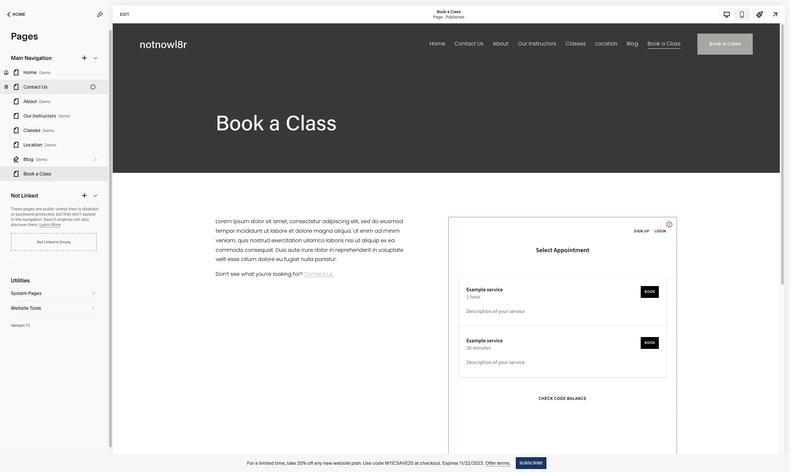 Task type: vqa. For each thing, say whether or not it's contained in the screenshot.
'Book a Class Demo'
no



Task type: describe. For each thing, give the bounding box(es) containing it.
book for book a class page · published
[[437, 9, 446, 14]]

subscribe button
[[516, 458, 547, 470]]

but
[[56, 212, 62, 217]]

contact us
[[23, 84, 47, 90]]

they
[[63, 212, 71, 217]]

system
[[11, 291, 27, 297]]

learn more link
[[39, 222, 61, 228]]

demo for blog
[[36, 157, 47, 162]]

main
[[11, 55, 23, 61]]

learn more
[[39, 222, 61, 227]]

about
[[23, 99, 37, 104]]

w11csave20
[[385, 461, 414, 467]]

offer
[[485, 461, 496, 467]]

at
[[415, 461, 419, 467]]

page
[[433, 14, 443, 19]]

our
[[23, 113, 31, 119]]

use
[[363, 461, 371, 467]]

home button
[[0, 7, 33, 22]]

7.1
[[26, 323, 30, 328]]

the
[[15, 217, 21, 222]]

any
[[314, 461, 322, 467]]

are
[[36, 207, 42, 212]]

plan.
[[351, 461, 362, 467]]

public
[[43, 207, 54, 212]]

published
[[446, 14, 464, 19]]

search
[[44, 217, 57, 222]]

home for home
[[13, 12, 25, 17]]

book a class button
[[0, 167, 108, 181]]

offer terms. link
[[485, 461, 511, 467]]

time,
[[275, 461, 286, 467]]

for
[[247, 461, 254, 467]]

a for book a class page · published
[[447, 9, 450, 14]]

or
[[11, 212, 15, 217]]

home demo
[[23, 70, 51, 75]]

a for for a limited time, take 20% off any new website plan. use code w11csave20 at checkout. expires 11/22/2023. offer terms.
[[255, 461, 258, 467]]

tools
[[30, 306, 41, 311]]

contact us button
[[0, 80, 108, 94]]

class for book a class page · published
[[451, 9, 461, 14]]

blog
[[23, 157, 33, 162]]

demo for location
[[45, 143, 56, 148]]

main navigation
[[11, 55, 52, 61]]

20%
[[297, 461, 306, 467]]

don't
[[72, 212, 82, 217]]

website tools button
[[11, 301, 97, 316]]

linked for not linked
[[21, 192, 38, 199]]

off
[[308, 461, 313, 467]]

version
[[11, 323, 25, 328]]

more
[[51, 222, 61, 227]]

class for book a class
[[39, 171, 51, 177]]

these pages are public unless they're disabled or password-protected, but they don't appear in the navigation. search engines can also discover them.
[[11, 207, 98, 227]]

also
[[81, 217, 89, 222]]

our instructors demo
[[23, 113, 70, 119]]



Task type: locate. For each thing, give the bounding box(es) containing it.
linked
[[21, 192, 38, 199], [44, 240, 55, 245]]

book down blog
[[23, 171, 35, 177]]

take
[[287, 461, 296, 467]]

contact
[[23, 84, 41, 90]]

0 vertical spatial pages
[[11, 31, 38, 42]]

0 horizontal spatial not
[[11, 192, 20, 199]]

utilities
[[11, 278, 30, 284]]

navigation.
[[22, 217, 43, 222]]

class up "published"
[[451, 9, 461, 14]]

1 horizontal spatial a
[[255, 461, 258, 467]]

system pages button
[[11, 286, 97, 301]]

a for book a class
[[36, 171, 38, 177]]

demo for classes
[[43, 128, 54, 133]]

1 vertical spatial book
[[23, 171, 35, 177]]

not for not linked is empty
[[37, 240, 43, 245]]

class inside button
[[39, 171, 51, 177]]

classes demo
[[23, 128, 54, 133]]

1 vertical spatial pages
[[28, 291, 42, 297]]

edit
[[120, 12, 129, 17]]

1 vertical spatial not
[[37, 240, 43, 245]]

demo for home
[[39, 70, 51, 75]]

empty
[[60, 240, 71, 245]]

book a class page · published
[[433, 9, 464, 19]]

linked left is
[[44, 240, 55, 245]]

·
[[444, 14, 445, 19]]

not left is
[[37, 240, 43, 245]]

home
[[13, 12, 25, 17], [23, 70, 37, 75]]

0 horizontal spatial book
[[23, 171, 35, 177]]

0 vertical spatial home
[[13, 12, 25, 17]]

demo inside classes demo
[[43, 128, 54, 133]]

a inside button
[[36, 171, 38, 177]]

demo inside home demo
[[39, 70, 51, 75]]

system pages
[[11, 291, 42, 297]]

website
[[11, 306, 29, 311]]

classes
[[23, 128, 40, 133]]

1 vertical spatial home
[[23, 70, 37, 75]]

engines
[[58, 217, 73, 222]]

pages inside button
[[28, 291, 42, 297]]

0 horizontal spatial a
[[36, 171, 38, 177]]

demo inside about demo
[[39, 99, 51, 104]]

home for home demo
[[23, 70, 37, 75]]

demo up us
[[39, 70, 51, 75]]

demo right instructors
[[58, 114, 70, 119]]

is
[[56, 240, 59, 245]]

not linked
[[11, 192, 38, 199]]

class down blog demo
[[39, 171, 51, 177]]

demo inside "location demo"
[[45, 143, 56, 148]]

learn
[[39, 222, 50, 227]]

add a new page to the "not linked" navigation group image
[[81, 192, 88, 199]]

website
[[333, 461, 350, 467]]

edit button
[[116, 8, 134, 20]]

about demo
[[23, 99, 51, 104]]

they're
[[68, 207, 81, 212]]

discover
[[11, 222, 27, 227]]

pages
[[11, 31, 38, 42], [28, 291, 42, 297]]

demo right location on the left top of the page
[[45, 143, 56, 148]]

not linked is empty
[[37, 240, 71, 245]]

linked up pages
[[21, 192, 38, 199]]

1 horizontal spatial not
[[37, 240, 43, 245]]

them.
[[28, 222, 38, 227]]

0 vertical spatial linked
[[21, 192, 38, 199]]

class inside book a class page · published
[[451, 9, 461, 14]]

these
[[11, 207, 22, 212]]

a down blog demo
[[36, 171, 38, 177]]

version 7.1
[[11, 323, 30, 328]]

limited
[[259, 461, 274, 467]]

location
[[23, 142, 42, 148]]

book for book a class
[[23, 171, 35, 177]]

in
[[11, 217, 14, 222]]

pages up main navigation
[[11, 31, 38, 42]]

11/22/2023.
[[459, 461, 484, 467]]

book inside book a class page · published
[[437, 9, 446, 14]]

book inside button
[[23, 171, 35, 177]]

blog demo
[[23, 157, 47, 162]]

0 horizontal spatial class
[[39, 171, 51, 177]]

1 horizontal spatial class
[[451, 9, 461, 14]]

protected,
[[36, 212, 55, 217]]

demo down our instructors demo
[[43, 128, 54, 133]]

0 vertical spatial a
[[447, 9, 450, 14]]

a inside book a class page · published
[[447, 9, 450, 14]]

1 horizontal spatial linked
[[44, 240, 55, 245]]

tab list
[[719, 9, 750, 20]]

0 horizontal spatial linked
[[21, 192, 38, 199]]

navigation
[[25, 55, 52, 61]]

code
[[373, 461, 384, 467]]

demo for about
[[39, 99, 51, 104]]

book
[[437, 9, 446, 14], [23, 171, 35, 177]]

demo inside our instructors demo
[[58, 114, 70, 119]]

disabled
[[82, 207, 98, 212]]

not
[[11, 192, 20, 199], [37, 240, 43, 245]]

not for not linked
[[11, 192, 20, 199]]

unless
[[55, 207, 68, 212]]

instructors
[[33, 113, 56, 119]]

2 vertical spatial a
[[255, 461, 258, 467]]

linked for not linked is empty
[[44, 240, 55, 245]]

book up ·
[[437, 9, 446, 14]]

subscribe
[[520, 461, 543, 466]]

1 vertical spatial class
[[39, 171, 51, 177]]

0 vertical spatial book
[[437, 9, 446, 14]]

can
[[73, 217, 80, 222]]

home inside button
[[13, 12, 25, 17]]

add a new page to the "main navigation" group image
[[81, 54, 88, 62]]

0 vertical spatial class
[[451, 9, 461, 14]]

1 horizontal spatial book
[[437, 9, 446, 14]]

a right for
[[255, 461, 258, 467]]

pages
[[23, 207, 35, 212]]

demo
[[39, 70, 51, 75], [39, 99, 51, 104], [58, 114, 70, 119], [43, 128, 54, 133], [45, 143, 56, 148], [36, 157, 47, 162]]

website tools
[[11, 306, 41, 311]]

class
[[451, 9, 461, 14], [39, 171, 51, 177]]

1 vertical spatial linked
[[44, 240, 55, 245]]

2 horizontal spatial a
[[447, 9, 450, 14]]

terms.
[[497, 461, 511, 467]]

pages up tools
[[28, 291, 42, 297]]

1 vertical spatial a
[[36, 171, 38, 177]]

expires
[[442, 461, 458, 467]]

demo up instructors
[[39, 99, 51, 104]]

password-
[[16, 212, 36, 217]]

a up "published"
[[447, 9, 450, 14]]

demo right blog
[[36, 157, 47, 162]]

us
[[42, 84, 47, 90]]

for a limited time, take 20% off any new website plan. use code w11csave20 at checkout. expires 11/22/2023. offer terms.
[[247, 461, 511, 467]]

book a class
[[23, 171, 51, 177]]

checkout.
[[420, 461, 441, 467]]

appear
[[83, 212, 96, 217]]

new
[[323, 461, 332, 467]]

0 vertical spatial not
[[11, 192, 20, 199]]

not up these
[[11, 192, 20, 199]]

demo inside blog demo
[[36, 157, 47, 162]]

location demo
[[23, 142, 56, 148]]

a
[[447, 9, 450, 14], [36, 171, 38, 177], [255, 461, 258, 467]]



